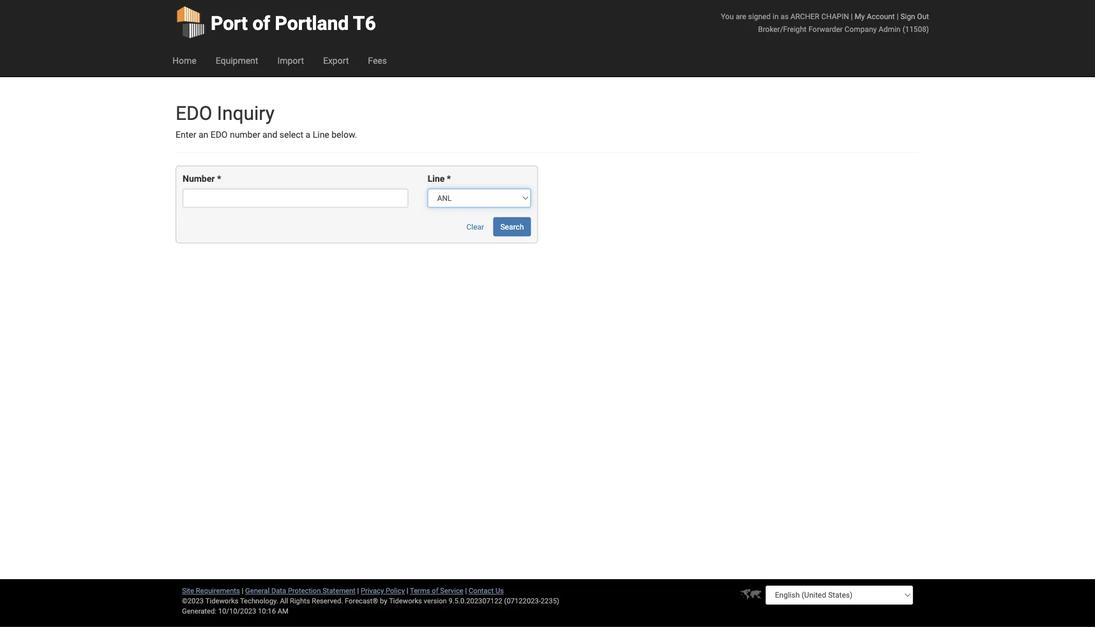 Task type: vqa. For each thing, say whether or not it's contained in the screenshot.
(11508)
yes



Task type: describe. For each thing, give the bounding box(es) containing it.
broker/freight
[[758, 25, 807, 34]]

search button
[[493, 217, 531, 237]]

10/10/2023
[[218, 608, 256, 616]]

an
[[199, 130, 208, 140]]

requirements
[[196, 587, 240, 596]]

9.5.0.202307122
[[449, 597, 503, 606]]

my account link
[[855, 12, 895, 21]]

service
[[440, 587, 464, 596]]

and
[[263, 130, 277, 140]]

protection
[[288, 587, 321, 596]]

tideworks
[[389, 597, 422, 606]]

| up tideworks
[[407, 587, 408, 596]]

forecast®
[[345, 597, 378, 606]]

us
[[496, 587, 504, 596]]

0 vertical spatial of
[[253, 12, 270, 34]]

clear
[[467, 223, 484, 231]]

enter
[[176, 130, 196, 140]]

generated:
[[182, 608, 216, 616]]

| left general
[[242, 587, 244, 596]]

all
[[280, 597, 288, 606]]

export button
[[314, 45, 359, 77]]

portland
[[275, 12, 349, 34]]

technology.
[[240, 597, 278, 606]]

below.
[[332, 130, 357, 140]]

equipment
[[216, 55, 258, 66]]

terms of service link
[[410, 587, 464, 596]]

| up forecast®
[[357, 587, 359, 596]]

home
[[172, 55, 196, 66]]

company
[[845, 25, 877, 34]]

out
[[917, 12, 929, 21]]

my
[[855, 12, 865, 21]]

terms
[[410, 587, 430, 596]]

forwarder
[[809, 25, 843, 34]]

edo inquiry enter an edo number and select a line below.
[[176, 102, 357, 140]]

number
[[230, 130, 260, 140]]

site requirements | general data protection statement | privacy policy | terms of service | contact us ©2023 tideworks technology. all rights reserved. forecast® by tideworks version 9.5.0.202307122 (07122023-2235) generated: 10/10/2023 10:16 am
[[182, 587, 559, 616]]

equipment button
[[206, 45, 268, 77]]

data
[[271, 587, 286, 596]]

in
[[773, 12, 779, 21]]

general
[[245, 587, 270, 596]]

| left sign on the right
[[897, 12, 899, 21]]

are
[[736, 12, 747, 21]]

contact
[[469, 587, 494, 596]]

account
[[867, 12, 895, 21]]

site
[[182, 587, 194, 596]]

signed
[[748, 12, 771, 21]]

home button
[[163, 45, 206, 77]]



Task type: locate. For each thing, give the bounding box(es) containing it.
export
[[323, 55, 349, 66]]

of right port
[[253, 12, 270, 34]]

fees button
[[359, 45, 397, 77]]

* for number *
[[217, 174, 221, 184]]

0 vertical spatial edo
[[176, 102, 212, 125]]

0 horizontal spatial line
[[313, 130, 329, 140]]

by
[[380, 597, 387, 606]]

statement
[[323, 587, 356, 596]]

1 horizontal spatial line
[[428, 174, 445, 184]]

*
[[217, 174, 221, 184], [447, 174, 451, 184]]

import
[[277, 55, 304, 66]]

1 * from the left
[[217, 174, 221, 184]]

select
[[280, 130, 303, 140]]

(07122023-
[[504, 597, 541, 606]]

| left my
[[851, 12, 853, 21]]

privacy
[[361, 587, 384, 596]]

edo
[[176, 102, 212, 125], [211, 130, 228, 140]]

admin
[[879, 25, 901, 34]]

Number * text field
[[183, 189, 409, 208]]

site requirements link
[[182, 587, 240, 596]]

reserved.
[[312, 597, 343, 606]]

general data protection statement link
[[245, 587, 356, 596]]

10:16
[[258, 608, 276, 616]]

as
[[781, 12, 789, 21]]

1 horizontal spatial *
[[447, 174, 451, 184]]

line inside edo inquiry enter an edo number and select a line below.
[[313, 130, 329, 140]]

clear button
[[460, 217, 491, 237]]

a
[[306, 130, 311, 140]]

2 * from the left
[[447, 174, 451, 184]]

0 vertical spatial line
[[313, 130, 329, 140]]

1 vertical spatial edo
[[211, 130, 228, 140]]

1 horizontal spatial of
[[432, 587, 438, 596]]

rights
[[290, 597, 310, 606]]

1 vertical spatial of
[[432, 587, 438, 596]]

| up 9.5.0.202307122
[[465, 587, 467, 596]]

of
[[253, 12, 270, 34], [432, 587, 438, 596]]

you
[[721, 12, 734, 21]]

inquiry
[[217, 102, 275, 125]]

number
[[183, 174, 215, 184]]

port of portland t6 link
[[176, 0, 376, 45]]

number *
[[183, 174, 221, 184]]

line
[[313, 130, 329, 140], [428, 174, 445, 184]]

edo up enter
[[176, 102, 212, 125]]

contact us link
[[469, 587, 504, 596]]

fees
[[368, 55, 387, 66]]

t6
[[353, 12, 376, 34]]

0 horizontal spatial *
[[217, 174, 221, 184]]

sign
[[901, 12, 916, 21]]

you are signed in as archer chapin | my account | sign out broker/freight forwarder company admin (11508)
[[721, 12, 929, 34]]

port of portland t6
[[211, 12, 376, 34]]

policy
[[386, 587, 405, 596]]

©2023 tideworks
[[182, 597, 239, 606]]

of inside site requirements | general data protection statement | privacy policy | terms of service | contact us ©2023 tideworks technology. all rights reserved. forecast® by tideworks version 9.5.0.202307122 (07122023-2235) generated: 10/10/2023 10:16 am
[[432, 587, 438, 596]]

privacy policy link
[[361, 587, 405, 596]]

archer
[[791, 12, 820, 21]]

line *
[[428, 174, 451, 184]]

port
[[211, 12, 248, 34]]

of up version
[[432, 587, 438, 596]]

0 horizontal spatial of
[[253, 12, 270, 34]]

import button
[[268, 45, 314, 77]]

(11508)
[[903, 25, 929, 34]]

search
[[501, 223, 524, 231]]

edo right an
[[211, 130, 228, 140]]

1 vertical spatial line
[[428, 174, 445, 184]]

|
[[851, 12, 853, 21], [897, 12, 899, 21], [242, 587, 244, 596], [357, 587, 359, 596], [407, 587, 408, 596], [465, 587, 467, 596]]

2235)
[[541, 597, 559, 606]]

am
[[278, 608, 289, 616]]

sign out link
[[901, 12, 929, 21]]

chapin
[[822, 12, 849, 21]]

* for line *
[[447, 174, 451, 184]]

version
[[424, 597, 447, 606]]



